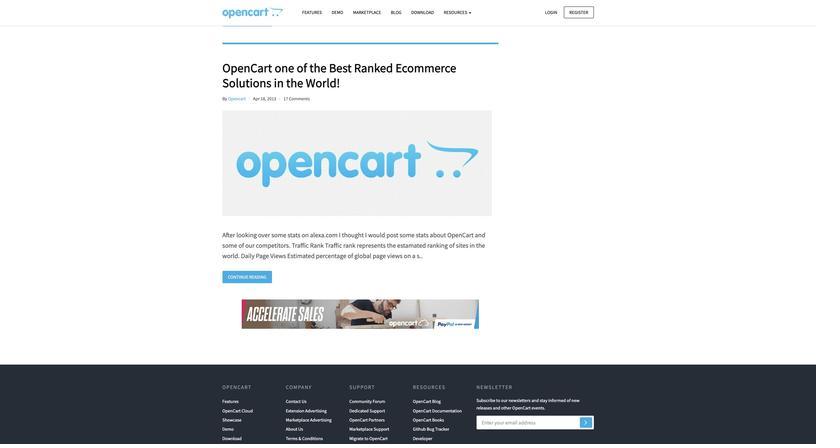 Task type: describe. For each thing, give the bounding box(es) containing it.
conditions
[[302, 436, 323, 442]]

our inside subscribe to our newsletters and stay informed of new releases and other opencart events.
[[501, 398, 508, 404]]

rank
[[343, 241, 355, 249]]

about us
[[286, 427, 303, 432]]

opencart for opencart documentation
[[413, 408, 431, 414]]

new
[[571, 398, 580, 404]]

2013
[[267, 96, 276, 102]]

blog inside the blog link
[[391, 9, 401, 15]]

0 vertical spatial support
[[349, 384, 375, 391]]

newsletter
[[476, 384, 512, 391]]

1 horizontal spatial demo link
[[327, 7, 348, 18]]

0 horizontal spatial demo
[[222, 427, 234, 432]]

continue reading for 1st continue reading link from the bottom
[[228, 274, 266, 280]]

opencart
[[228, 96, 246, 102]]

2 i from the left
[[365, 231, 367, 239]]

extension advertising
[[286, 408, 327, 414]]

bug
[[427, 427, 434, 432]]

page
[[373, 252, 386, 260]]

github bug tracker
[[413, 427, 449, 432]]

github bug tracker link
[[413, 425, 449, 434]]

&
[[298, 436, 301, 442]]

features for demo
[[302, 9, 322, 15]]

of inside subscribe to our newsletters and stay informed of new releases and other opencart events.
[[567, 398, 571, 404]]

reading for 1st continue reading link from the bottom
[[249, 274, 266, 280]]

views
[[270, 252, 286, 260]]

sites
[[456, 241, 468, 249]]

github
[[413, 427, 426, 432]]

dedicated support
[[349, 408, 385, 414]]

opencart books
[[413, 417, 444, 423]]

forum
[[373, 399, 385, 405]]

developer link
[[413, 434, 432, 443]]

1 vertical spatial demo link
[[222, 425, 234, 434]]

register link
[[564, 6, 594, 18]]

opencart blog link
[[413, 397, 441, 406]]

blog link
[[386, 7, 406, 18]]

about
[[286, 427, 297, 432]]

events.
[[532, 405, 545, 411]]

newsletters
[[509, 398, 531, 404]]

alexa.com
[[310, 231, 338, 239]]

opencart documentation link
[[413, 406, 462, 416]]

and inside "after looking over some stats on alexa.com i thought i would post some stats about opencart and some of our competitors. traffic rank traffic rank represents the estamated ranking of sites in the world. daily page views estimated percentage of global page views on a s.."
[[475, 231, 485, 239]]

1 stats from the left
[[288, 231, 300, 239]]

to for subscribe
[[496, 398, 500, 404]]

features for opencart cloud
[[222, 399, 239, 405]]

opencart link
[[228, 96, 246, 102]]

opencart down marketplace support 'link'
[[369, 436, 388, 442]]

dedicated
[[349, 408, 369, 414]]

dedicated support link
[[349, 406, 385, 416]]

opencart for opencart cloud
[[222, 408, 241, 414]]

community
[[349, 399, 372, 405]]

of down rank
[[348, 252, 353, 260]]

opencart documentation
[[413, 408, 462, 414]]

subscribe to our newsletters and stay informed of new releases and other opencart events.
[[476, 398, 580, 411]]

1 horizontal spatial on
[[404, 252, 411, 260]]

estamated
[[397, 241, 426, 249]]

our inside "after looking over some stats on alexa.com i thought i would post some stats about opencart and some of our competitors. traffic rank traffic rank represents the estamated ranking of sites in the world. daily page views estimated percentage of global page views on a s.."
[[245, 241, 255, 249]]

a
[[412, 252, 415, 260]]

marketplace for marketplace advertising
[[286, 417, 309, 423]]

ranking
[[427, 241, 448, 249]]

0 horizontal spatial on
[[302, 231, 309, 239]]

0 vertical spatial resources
[[444, 9, 468, 15]]

extension advertising link
[[286, 406, 327, 416]]

2 stats from the left
[[416, 231, 429, 239]]

of left sites
[[449, 241, 455, 249]]

marketplace support
[[349, 427, 389, 432]]

1 continue reading link from the top
[[222, 14, 272, 26]]

partners
[[369, 417, 385, 423]]

opencart inside "after looking over some stats on alexa.com i thought i would post some stats about opencart and some of our competitors. traffic rank traffic rank represents the estamated ranking of sites in the world. daily page views estimated percentage of global page views on a s.."
[[447, 231, 474, 239]]

register
[[569, 9, 588, 15]]

migrate
[[349, 436, 364, 442]]

documentation
[[432, 408, 462, 414]]

opencart cloud
[[222, 408, 253, 414]]

migrate to opencart
[[349, 436, 388, 442]]

s..
[[417, 252, 423, 260]]

features link for opencart cloud
[[222, 397, 239, 406]]

other
[[501, 405, 511, 411]]

blog inside opencart blog 'link'
[[432, 399, 441, 405]]

opencart for opencart blog
[[413, 399, 431, 405]]

one
[[275, 60, 294, 76]]

views
[[387, 252, 402, 260]]

opencart for opencart
[[222, 384, 252, 391]]

marketplace for marketplace
[[353, 9, 381, 15]]

support for marketplace
[[374, 427, 389, 432]]

after
[[222, 231, 235, 239]]

opencart for opencart one of the best ranked ecommerce solutions in the world!
[[222, 60, 272, 76]]

community forum
[[349, 399, 385, 405]]

contact us link
[[286, 397, 306, 406]]

apr 18, 2013
[[253, 96, 276, 102]]

opencart partners link
[[349, 416, 385, 425]]

ranked
[[354, 60, 393, 76]]

of inside opencart one of the best ranked ecommerce solutions in the world!
[[297, 60, 307, 76]]

marketplace advertising link
[[286, 416, 332, 425]]

percentage
[[316, 252, 346, 260]]

cloud
[[242, 408, 253, 414]]

opencart partners
[[349, 417, 385, 423]]

terms & conditions link
[[286, 434, 323, 443]]

community forum link
[[349, 397, 385, 406]]

reading for second continue reading link from the bottom
[[249, 17, 266, 23]]

1 horizontal spatial and
[[493, 405, 500, 411]]

developer
[[413, 436, 432, 442]]



Task type: vqa. For each thing, say whether or not it's contained in the screenshot.


Task type: locate. For each thing, give the bounding box(es) containing it.
1 vertical spatial resources
[[413, 384, 446, 391]]

us for contact us
[[302, 399, 306, 405]]

advertising down extension advertising link
[[310, 417, 332, 423]]

rank
[[310, 241, 324, 249]]

competitors.
[[256, 241, 290, 249]]

0 horizontal spatial to
[[364, 436, 368, 442]]

login
[[545, 9, 557, 15]]

by opencart
[[222, 96, 246, 102]]

migrate to opencart link
[[349, 434, 388, 443]]

opencart up opencart documentation
[[413, 399, 431, 405]]

opencart inside opencart one of the best ranked ecommerce solutions in the world!
[[222, 60, 272, 76]]

marketplace support link
[[349, 425, 389, 434]]

i left thought
[[339, 231, 341, 239]]

the left best
[[309, 60, 327, 76]]

contact
[[286, 399, 301, 405]]

0 horizontal spatial stats
[[288, 231, 300, 239]]

to right subscribe in the bottom right of the page
[[496, 398, 500, 404]]

opencart up apr
[[222, 60, 272, 76]]

traffic
[[292, 241, 309, 249], [325, 241, 342, 249]]

of left new
[[567, 398, 571, 404]]

on
[[302, 231, 309, 239], [404, 252, 411, 260]]

marketplace down extension at the bottom of the page
[[286, 417, 309, 423]]

download for blog
[[411, 9, 434, 15]]

solutions
[[222, 75, 271, 90]]

1 vertical spatial continue reading link
[[222, 271, 272, 283]]

company
[[286, 384, 312, 391]]

0 vertical spatial to
[[496, 398, 500, 404]]

1 vertical spatial support
[[370, 408, 385, 414]]

1 continue reading from the top
[[228, 17, 266, 23]]

2 traffic from the left
[[325, 241, 342, 249]]

to down marketplace support 'link'
[[364, 436, 368, 442]]

in inside "after looking over some stats on alexa.com i thought i would post some stats about opencart and some of our competitors. traffic rank traffic rank represents the estamated ranking of sites in the world. daily page views estimated percentage of global page views on a s.."
[[470, 241, 475, 249]]

angle right image
[[584, 418, 587, 426]]

1 traffic from the left
[[292, 241, 309, 249]]

some up competitors.
[[271, 231, 286, 239]]

1 vertical spatial marketplace
[[286, 417, 309, 423]]

continue for 1st continue reading link from the bottom
[[228, 274, 248, 280]]

opencart blog
[[413, 399, 441, 405]]

showcase link
[[222, 416, 241, 425]]

after looking over some stats on alexa.com i thought i would post some stats about opencart and some of our competitors. traffic rank traffic rank represents the estamated ranking of sites in the world. daily page views estimated percentage of global page views on a s..
[[222, 231, 485, 260]]

extension
[[286, 408, 304, 414]]

marketplace inside 'link'
[[349, 427, 373, 432]]

the right sites
[[476, 241, 485, 249]]

0 vertical spatial and
[[475, 231, 485, 239]]

terms & conditions
[[286, 436, 323, 442]]

0 vertical spatial demo link
[[327, 7, 348, 18]]

opencart one of the best ranked ecommerce solutions in the world!
[[222, 60, 456, 90]]

1 horizontal spatial demo
[[332, 9, 343, 15]]

us right "about" at the bottom
[[298, 427, 303, 432]]

advertising for extension advertising
[[305, 408, 327, 414]]

0 horizontal spatial download link
[[222, 434, 242, 443]]

us for about us
[[298, 427, 303, 432]]

demo down showcase link
[[222, 427, 234, 432]]

features link
[[297, 7, 327, 18], [222, 397, 239, 406]]

on left alexa.com on the bottom left of the page
[[302, 231, 309, 239]]

of right one
[[297, 60, 307, 76]]

0 vertical spatial continue reading link
[[222, 14, 272, 26]]

advertising up the marketplace advertising
[[305, 408, 327, 414]]

0 horizontal spatial download
[[222, 436, 242, 442]]

1 vertical spatial continue
[[228, 274, 248, 280]]

the down post
[[387, 241, 396, 249]]

daily
[[241, 252, 255, 260]]

to for migrate
[[364, 436, 368, 442]]

world!
[[306, 75, 340, 90]]

1 horizontal spatial to
[[496, 398, 500, 404]]

0 vertical spatial features
[[302, 9, 322, 15]]

1 vertical spatial advertising
[[310, 417, 332, 423]]

marketplace up migrate
[[349, 427, 373, 432]]

2 horizontal spatial some
[[400, 231, 415, 239]]

about us link
[[286, 425, 303, 434]]

0 vertical spatial download
[[411, 9, 434, 15]]

18,
[[261, 96, 266, 102]]

page
[[256, 252, 269, 260]]

opencart down opencart blog 'link' at the bottom right of page
[[413, 408, 431, 414]]

support down partners
[[374, 427, 389, 432]]

1 vertical spatial in
[[470, 241, 475, 249]]

blog up opencart documentation
[[432, 399, 441, 405]]

continue reading for second continue reading link from the bottom
[[228, 17, 266, 23]]

0 horizontal spatial in
[[274, 75, 284, 90]]

0 vertical spatial our
[[245, 241, 255, 249]]

traffic up estimated
[[292, 241, 309, 249]]

books
[[432, 417, 444, 423]]

traffic up percentage
[[325, 241, 342, 249]]

1 vertical spatial features link
[[222, 397, 239, 406]]

informed
[[548, 398, 566, 404]]

1 vertical spatial continue reading
[[228, 274, 266, 280]]

0 horizontal spatial some
[[222, 241, 237, 249]]

advertising for marketplace advertising
[[310, 417, 332, 423]]

on left 'a'
[[404, 252, 411, 260]]

download right the blog link
[[411, 9, 434, 15]]

advertising
[[305, 408, 327, 414], [310, 417, 332, 423]]

0 vertical spatial us
[[302, 399, 306, 405]]

1 horizontal spatial download link
[[406, 7, 439, 18]]

us up the extension advertising
[[302, 399, 306, 405]]

continue for second continue reading link from the bottom
[[228, 17, 248, 23]]

support up partners
[[370, 408, 385, 414]]

support inside dedicated support link
[[370, 408, 385, 414]]

0 horizontal spatial and
[[475, 231, 485, 239]]

demo left marketplace link
[[332, 9, 343, 15]]

thought
[[342, 231, 364, 239]]

demo link
[[327, 7, 348, 18], [222, 425, 234, 434]]

marketplace link
[[348, 7, 386, 18]]

0 vertical spatial advertising
[[305, 408, 327, 414]]

of down looking
[[239, 241, 244, 249]]

1 vertical spatial our
[[501, 398, 508, 404]]

stats
[[288, 231, 300, 239], [416, 231, 429, 239]]

0 horizontal spatial features
[[222, 399, 239, 405]]

2 reading from the top
[[249, 274, 266, 280]]

1 vertical spatial us
[[298, 427, 303, 432]]

1 horizontal spatial stats
[[416, 231, 429, 239]]

1 horizontal spatial traffic
[[325, 241, 342, 249]]

0 horizontal spatial traffic
[[292, 241, 309, 249]]

1 reading from the top
[[249, 17, 266, 23]]

ecommerce
[[395, 60, 456, 76]]

post
[[386, 231, 398, 239]]

in right sites
[[470, 241, 475, 249]]

1 continue from the top
[[228, 17, 248, 23]]

world.
[[222, 252, 240, 260]]

0 horizontal spatial demo link
[[222, 425, 234, 434]]

reading
[[249, 17, 266, 23], [249, 274, 266, 280]]

2 continue reading link from the top
[[222, 271, 272, 283]]

0 vertical spatial blog
[[391, 9, 401, 15]]

2 continue reading from the top
[[228, 274, 266, 280]]

support inside marketplace support 'link'
[[374, 427, 389, 432]]

some up estamated
[[400, 231, 415, 239]]

represents
[[357, 241, 386, 249]]

in up the 17
[[274, 75, 284, 90]]

2 vertical spatial support
[[374, 427, 389, 432]]

download down showcase link
[[222, 436, 242, 442]]

opencart up github
[[413, 417, 431, 423]]

0 vertical spatial continue reading
[[228, 17, 266, 23]]

opencart one of the best ranked ecommerce solutions in the world! image
[[222, 107, 492, 220]]

17
[[283, 96, 288, 102]]

0 vertical spatial features link
[[297, 7, 327, 18]]

resources link
[[439, 7, 476, 18]]

us inside 'link'
[[302, 399, 306, 405]]

opencart down dedicated
[[349, 417, 368, 423]]

support up community
[[349, 384, 375, 391]]

opencart up sites
[[447, 231, 474, 239]]

our up 'daily'
[[245, 241, 255, 249]]

stay
[[540, 398, 547, 404]]

i
[[339, 231, 341, 239], [365, 231, 367, 239]]

1 horizontal spatial download
[[411, 9, 434, 15]]

0 vertical spatial download link
[[406, 7, 439, 18]]

0 horizontal spatial blog
[[391, 9, 401, 15]]

2 continue from the top
[[228, 274, 248, 280]]

download for demo
[[222, 436, 242, 442]]

17 comments
[[283, 96, 310, 102]]

support
[[349, 384, 375, 391], [370, 408, 385, 414], [374, 427, 389, 432]]

0 vertical spatial marketplace
[[353, 9, 381, 15]]

support for dedicated
[[370, 408, 385, 414]]

subscribe
[[476, 398, 495, 404]]

estimated
[[287, 252, 315, 260]]

0 horizontal spatial i
[[339, 231, 341, 239]]

0 vertical spatial in
[[274, 75, 284, 90]]

marketplace advertising
[[286, 417, 332, 423]]

1 vertical spatial download
[[222, 436, 242, 442]]

1 horizontal spatial features
[[302, 9, 322, 15]]

opencart books link
[[413, 416, 444, 425]]

download link for blog
[[406, 7, 439, 18]]

features
[[302, 9, 322, 15], [222, 399, 239, 405]]

2 vertical spatial marketplace
[[349, 427, 373, 432]]

1 vertical spatial reading
[[249, 274, 266, 280]]

1 vertical spatial features
[[222, 399, 239, 405]]

0 horizontal spatial our
[[245, 241, 255, 249]]

would
[[368, 231, 385, 239]]

looking
[[236, 231, 257, 239]]

about
[[430, 231, 446, 239]]

opencart inside 'link'
[[413, 399, 431, 405]]

1 horizontal spatial i
[[365, 231, 367, 239]]

1 vertical spatial blog
[[432, 399, 441, 405]]

0 vertical spatial on
[[302, 231, 309, 239]]

0 vertical spatial demo
[[332, 9, 343, 15]]

1 horizontal spatial our
[[501, 398, 508, 404]]

opencart one of the best ranked ecommerce solutions in the world! link
[[222, 60, 498, 90]]

opencart
[[222, 60, 272, 76], [447, 231, 474, 239], [222, 384, 252, 391], [413, 399, 431, 405], [512, 405, 531, 411], [222, 408, 241, 414], [413, 408, 431, 414], [349, 417, 368, 423], [413, 417, 431, 423], [369, 436, 388, 442]]

1 horizontal spatial features link
[[297, 7, 327, 18]]

to
[[496, 398, 500, 404], [364, 436, 368, 442]]

best
[[329, 60, 352, 76]]

1 vertical spatial demo
[[222, 427, 234, 432]]

0 vertical spatial continue
[[228, 17, 248, 23]]

and
[[475, 231, 485, 239], [531, 398, 539, 404], [493, 405, 500, 411]]

1 horizontal spatial some
[[271, 231, 286, 239]]

features link for demo
[[297, 7, 327, 18]]

blog right marketplace link
[[391, 9, 401, 15]]

Enter your email address text field
[[476, 416, 594, 430]]

over
[[258, 231, 270, 239]]

2 vertical spatial and
[[493, 405, 500, 411]]

some down after
[[222, 241, 237, 249]]

our
[[245, 241, 255, 249], [501, 398, 508, 404]]

in inside opencart one of the best ranked ecommerce solutions in the world!
[[274, 75, 284, 90]]

1 vertical spatial to
[[364, 436, 368, 442]]

1 i from the left
[[339, 231, 341, 239]]

opencart inside subscribe to our newsletters and stay informed of new releases and other opencart events.
[[512, 405, 531, 411]]

1 horizontal spatial blog
[[432, 399, 441, 405]]

i left 'would'
[[365, 231, 367, 239]]

us
[[302, 399, 306, 405], [298, 427, 303, 432]]

opencart up 'showcase'
[[222, 408, 241, 414]]

1 vertical spatial on
[[404, 252, 411, 260]]

continue reading
[[228, 17, 266, 23], [228, 274, 266, 280]]

marketplace for marketplace support
[[349, 427, 373, 432]]

1 vertical spatial and
[[531, 398, 539, 404]]

showcase
[[222, 417, 241, 423]]

to inside subscribe to our newsletters and stay informed of new releases and other opencart events.
[[496, 398, 500, 404]]

stats up estimated
[[288, 231, 300, 239]]

opencart for opencart partners
[[349, 417, 368, 423]]

the up '17 comments'
[[286, 75, 303, 90]]

2 horizontal spatial and
[[531, 398, 539, 404]]

tracker
[[435, 427, 449, 432]]

contact us
[[286, 399, 306, 405]]

0 horizontal spatial features link
[[222, 397, 239, 406]]

our up other
[[501, 398, 508, 404]]

marketplace
[[353, 9, 381, 15], [286, 417, 309, 423], [349, 427, 373, 432]]

0 vertical spatial reading
[[249, 17, 266, 23]]

marketplace left the blog link
[[353, 9, 381, 15]]

opencart cloud link
[[222, 406, 253, 416]]

opencart down newsletters
[[512, 405, 531, 411]]

comments
[[289, 96, 310, 102]]

1 vertical spatial download link
[[222, 434, 242, 443]]

opencart - blog image
[[222, 7, 283, 19]]

terms
[[286, 436, 298, 442]]

stats up estamated
[[416, 231, 429, 239]]

1 horizontal spatial in
[[470, 241, 475, 249]]

download link for demo
[[222, 434, 242, 443]]

opencart up opencart cloud
[[222, 384, 252, 391]]

by
[[222, 96, 227, 102]]

some
[[271, 231, 286, 239], [400, 231, 415, 239], [222, 241, 237, 249]]

opencart for opencart books
[[413, 417, 431, 423]]



